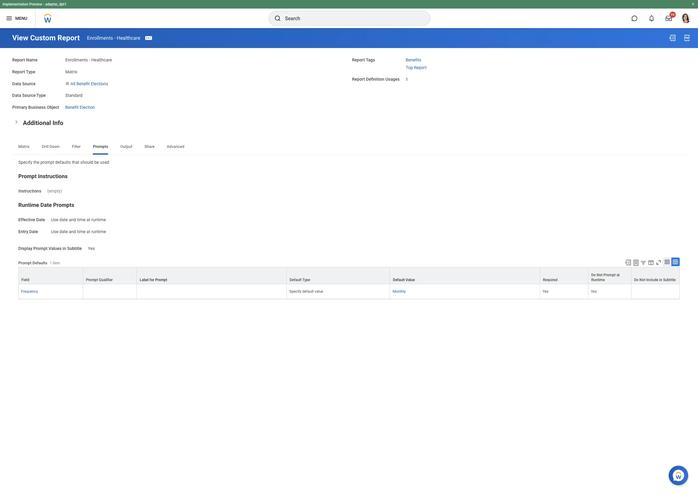 Task type: describe. For each thing, give the bounding box(es) containing it.
primary business object
[[12, 105, 59, 110]]

additional info
[[23, 119, 63, 126]]

do for do not prompt at runtime
[[591, 273, 596, 277]]

default value button
[[390, 267, 540, 284]]

default for default value
[[393, 278, 405, 282]]

prompt inside popup button
[[155, 278, 167, 282]]

use date and time at runtime for entry date
[[51, 229, 106, 234]]

label for prompt button
[[137, 267, 287, 284]]

tab list inside view custom report main content
[[12, 140, 686, 155]]

5 button
[[406, 77, 409, 82]]

date for runtime
[[40, 202, 52, 208]]

display
[[18, 246, 32, 251]]

runtime inside the do not prompt at runtime
[[591, 278, 605, 282]]

in for include
[[659, 278, 662, 282]]

prompt qualifier button
[[83, 267, 137, 284]]

1 vertical spatial benefit
[[65, 105, 79, 110]]

include
[[647, 278, 659, 282]]

1
[[50, 261, 52, 265]]

default
[[302, 289, 314, 294]]

prompt instructions
[[18, 173, 68, 179]]

value
[[315, 289, 323, 294]]

name
[[26, 57, 38, 62]]

items selected list
[[406, 56, 437, 70]]

share
[[145, 144, 155, 149]]

value
[[406, 278, 415, 282]]

date for entry date
[[59, 229, 68, 234]]

monthly
[[393, 289, 406, 294]]

output
[[120, 144, 132, 149]]

do not include in subtitle button
[[632, 267, 680, 284]]

adeptai_dpt1
[[45, 2, 67, 6]]

data source type element
[[65, 89, 83, 98]]

matrix element
[[65, 68, 77, 74]]

filter
[[72, 144, 81, 149]]

default for default type
[[290, 278, 302, 282]]

export to worksheets image
[[633, 259, 640, 266]]

default value
[[393, 278, 415, 282]]

definition
[[366, 77, 384, 81]]

effective date
[[18, 217, 45, 222]]

all
[[71, 81, 75, 86]]

implementation preview -   adeptai_dpt1
[[2, 2, 67, 6]]

report type
[[12, 69, 35, 74]]

view custom report
[[12, 34, 80, 42]]

date for effective date
[[59, 217, 68, 222]]

view printable version (pdf) image
[[684, 34, 691, 42]]

- for enrollments - healthcare link
[[114, 35, 116, 41]]

all benefit elections link
[[71, 80, 108, 86]]

and for effective date
[[69, 217, 76, 222]]

prompt inside group
[[18, 173, 37, 179]]

1 horizontal spatial yes
[[543, 289, 549, 294]]

0 vertical spatial matrix
[[65, 69, 77, 74]]

report for report tags
[[352, 57, 365, 62]]

inbox large image
[[666, 15, 672, 21]]

runtime date prompts
[[18, 202, 74, 208]]

data source type
[[12, 93, 46, 98]]

top report link
[[406, 64, 427, 70]]

election
[[80, 105, 95, 110]]

data for data source
[[12, 81, 21, 86]]

runtime inside "runtime date prompts" group
[[18, 202, 39, 208]]

view
[[12, 34, 28, 42]]

benefits link
[[406, 56, 421, 62]]

top
[[406, 65, 413, 70]]

object
[[47, 105, 59, 110]]

prompt instructions group
[[18, 172, 680, 194]]

export to excel image for prompt defaults
[[625, 259, 632, 266]]

specify for specify default value
[[289, 289, 301, 294]]

report for report name
[[12, 57, 25, 62]]

display prompt values in subtitle
[[18, 246, 82, 251]]

do not prompt at runtime button
[[589, 267, 631, 284]]

specify default value
[[289, 289, 323, 294]]

defaults
[[32, 261, 47, 265]]

fullscreen image
[[655, 259, 662, 266]]

should
[[80, 160, 93, 165]]

do not prompt at runtime
[[591, 273, 620, 282]]

enrollments - healthcare for report name element
[[65, 57, 112, 62]]

menu button
[[0, 9, 35, 28]]

enrollments - healthcare link
[[87, 35, 140, 41]]

down
[[50, 144, 60, 149]]

matrix inside tab list
[[18, 144, 30, 149]]

benefit inside "link"
[[76, 81, 90, 86]]

healthcare for enrollments - healthcare link
[[117, 35, 140, 41]]

benefit election link
[[65, 104, 95, 110]]

justify image
[[6, 15, 13, 22]]

additional
[[23, 119, 51, 126]]

runtime for entry date
[[91, 229, 106, 234]]

specify default value element
[[289, 288, 323, 294]]

qualifier
[[99, 278, 113, 282]]

the
[[33, 160, 39, 165]]

time for effective date
[[77, 217, 86, 222]]

drill down
[[42, 144, 60, 149]]

enrollments for report name element
[[65, 57, 88, 62]]

runtime date prompts button
[[18, 202, 74, 208]]

menu banner
[[0, 0, 698, 28]]

info
[[53, 119, 63, 126]]

report right the custom
[[58, 34, 80, 42]]

source for data source type
[[22, 93, 36, 98]]

use date and time at runtime element for entry date
[[51, 228, 106, 234]]

business
[[28, 105, 46, 110]]

view custom report main content
[[0, 28, 698, 321]]

expand table image
[[673, 259, 679, 265]]

in for values
[[63, 246, 66, 251]]

label for prompt
[[140, 278, 167, 282]]

at for entry date
[[87, 229, 90, 234]]

type for default type
[[302, 278, 310, 282]]

default type button
[[287, 267, 390, 284]]

healthcare for report name element
[[91, 57, 112, 62]]

prompt
[[40, 160, 54, 165]]

usages
[[386, 77, 400, 81]]

benefit election
[[65, 105, 95, 110]]

custom
[[30, 34, 56, 42]]

entry date
[[18, 229, 38, 234]]

advanced
[[167, 144, 184, 149]]

1 vertical spatial instructions
[[18, 188, 41, 193]]

tags
[[366, 57, 375, 62]]



Task type: vqa. For each thing, say whether or not it's contained in the screenshot.
PROFILE LOGAN MCNEIL element
no



Task type: locate. For each thing, give the bounding box(es) containing it.
frequency
[[21, 289, 38, 294]]

1 horizontal spatial not
[[640, 278, 646, 282]]

type up the business
[[36, 93, 46, 98]]

2 default from the left
[[393, 278, 405, 282]]

enrollments - healthcare
[[87, 35, 140, 41], [65, 57, 112, 62]]

0 vertical spatial subtitle
[[67, 246, 82, 251]]

- inside report name element
[[89, 57, 90, 62]]

source down the data source
[[22, 93, 36, 98]]

prompts
[[93, 144, 108, 149], [53, 202, 74, 208]]

notifications large image
[[649, 15, 655, 21]]

default up the "specify default value" element
[[290, 278, 302, 282]]

1 vertical spatial matrix
[[18, 144, 30, 149]]

report for report definition usages
[[352, 77, 365, 81]]

2 vertical spatial type
[[302, 278, 310, 282]]

0 vertical spatial and
[[69, 217, 76, 222]]

1 vertical spatial enrollments
[[65, 57, 88, 62]]

tab list containing matrix
[[12, 140, 686, 155]]

1 vertical spatial runtime
[[91, 229, 106, 234]]

preview
[[29, 2, 42, 6]]

1 vertical spatial specify
[[289, 289, 301, 294]]

data down report type
[[12, 81, 21, 86]]

2 vertical spatial -
[[89, 57, 90, 62]]

instructions down prompt instructions 'button'
[[18, 188, 41, 193]]

row containing do not prompt at runtime
[[18, 267, 680, 284]]

row
[[18, 267, 680, 284], [18, 284, 680, 299]]

0 horizontal spatial matrix
[[18, 144, 30, 149]]

source for data source
[[22, 81, 36, 86]]

0 vertical spatial at
[[87, 217, 90, 222]]

1 row from the top
[[18, 267, 680, 284]]

report up the data source
[[12, 69, 25, 74]]

drill
[[42, 144, 49, 149]]

1 horizontal spatial in
[[659, 278, 662, 282]]

not
[[597, 273, 603, 277], [640, 278, 646, 282]]

prompts down (empty) at the top
[[53, 202, 74, 208]]

1 vertical spatial export to excel image
[[625, 259, 632, 266]]

1 vertical spatial subtitle
[[663, 278, 676, 282]]

required button
[[540, 267, 588, 284]]

date down runtime date prompts
[[59, 217, 68, 222]]

use up values
[[51, 229, 58, 234]]

0 vertical spatial data
[[12, 81, 21, 86]]

toolbar inside view custom report main content
[[622, 257, 680, 267]]

(empty)
[[47, 188, 62, 193]]

date down (empty) at the top
[[40, 202, 52, 208]]

2 horizontal spatial type
[[302, 278, 310, 282]]

0 vertical spatial do
[[591, 273, 596, 277]]

report tags
[[352, 57, 375, 62]]

1 data from the top
[[12, 81, 21, 86]]

cell down do not include in subtitle
[[632, 284, 680, 299]]

prompt inside the do not prompt at runtime
[[604, 273, 616, 277]]

1 and from the top
[[69, 217, 76, 222]]

use date and time at runtime element for effective date
[[51, 216, 106, 222]]

report left 'tags'
[[352, 57, 365, 62]]

do
[[591, 273, 596, 277], [634, 278, 639, 282]]

1 horizontal spatial type
[[36, 93, 46, 98]]

do inside the do not prompt at runtime
[[591, 273, 596, 277]]

do not include in subtitle
[[634, 278, 676, 282]]

yes
[[88, 246, 95, 251], [543, 289, 549, 294], [591, 289, 597, 294]]

prompt qualifier
[[86, 278, 113, 282]]

1 vertical spatial runtime
[[591, 278, 605, 282]]

0 vertical spatial date
[[40, 202, 52, 208]]

date for entry
[[29, 229, 38, 234]]

2 vertical spatial date
[[29, 229, 38, 234]]

effective
[[18, 217, 35, 222]]

subtitle inside popup button
[[663, 278, 676, 282]]

1 vertical spatial do
[[634, 278, 639, 282]]

prompts inside group
[[53, 202, 74, 208]]

report up report type
[[12, 57, 25, 62]]

specify
[[18, 160, 32, 165], [289, 289, 301, 294]]

1 vertical spatial at
[[87, 229, 90, 234]]

0 vertical spatial benefit
[[76, 81, 90, 86]]

in inside popup button
[[659, 278, 662, 282]]

row containing frequency
[[18, 284, 680, 299]]

1 runtime from the top
[[91, 217, 106, 222]]

elections
[[91, 81, 108, 86]]

1 horizontal spatial prompts
[[93, 144, 108, 149]]

2 row from the top
[[18, 284, 680, 299]]

monthly link
[[393, 288, 406, 294]]

report name element
[[65, 54, 112, 63]]

2 horizontal spatial yes
[[591, 289, 597, 294]]

2 date from the top
[[59, 229, 68, 234]]

do for do not include in subtitle
[[634, 278, 639, 282]]

report left definition on the right of the page
[[352, 77, 365, 81]]

specify down default type
[[289, 289, 301, 294]]

report definition usages
[[352, 77, 400, 81]]

0 vertical spatial type
[[26, 69, 35, 74]]

report for report type
[[12, 69, 25, 74]]

enrollments - healthcare for enrollments - healthcare link
[[87, 35, 140, 41]]

1 vertical spatial -
[[114, 35, 116, 41]]

data source
[[12, 81, 36, 86]]

label
[[140, 278, 149, 282]]

2 use from the top
[[51, 229, 58, 234]]

1 vertical spatial type
[[36, 93, 46, 98]]

1 source from the top
[[22, 81, 36, 86]]

1 use from the top
[[51, 217, 58, 222]]

do right required popup button
[[591, 273, 596, 277]]

export to excel image left export to worksheets icon
[[625, 259, 632, 266]]

runtime
[[18, 202, 39, 208], [591, 278, 605, 282]]

type down name
[[26, 69, 35, 74]]

date up values
[[59, 229, 68, 234]]

1 vertical spatial use date and time at runtime
[[51, 229, 106, 234]]

date right entry at the top left
[[29, 229, 38, 234]]

default up monthly link
[[393, 278, 405, 282]]

not for prompt
[[597, 273, 603, 277]]

2 and from the top
[[69, 229, 76, 234]]

default
[[290, 278, 302, 282], [393, 278, 405, 282]]

in right include
[[659, 278, 662, 282]]

implementation
[[2, 2, 28, 6]]

at inside the do not prompt at runtime
[[617, 273, 620, 277]]

matrix left drill
[[18, 144, 30, 149]]

all benefit elections
[[71, 81, 108, 86]]

- for report name element
[[89, 57, 90, 62]]

type inside popup button
[[302, 278, 310, 282]]

0 horizontal spatial healthcare
[[91, 57, 112, 62]]

not for include
[[640, 278, 646, 282]]

0 vertical spatial -
[[43, 2, 44, 6]]

for
[[150, 278, 154, 282]]

close environment banner image
[[692, 2, 695, 6]]

in right values
[[63, 246, 66, 251]]

0 vertical spatial source
[[22, 81, 36, 86]]

prompts up be
[[93, 144, 108, 149]]

type for report type
[[26, 69, 35, 74]]

benefit right all
[[76, 81, 90, 86]]

source up data source type
[[22, 81, 36, 86]]

data for data source type
[[12, 93, 21, 98]]

tab list
[[12, 140, 686, 155]]

instructions
[[38, 173, 68, 179], [18, 188, 41, 193]]

1 vertical spatial prompts
[[53, 202, 74, 208]]

0 vertical spatial enrollments - healthcare
[[87, 35, 140, 41]]

specify the prompt defaults that should be used
[[18, 160, 109, 165]]

use for effective date
[[51, 217, 58, 222]]

instructions down 'prompt'
[[38, 173, 68, 179]]

0 horizontal spatial specify
[[18, 160, 32, 165]]

matrix
[[65, 69, 77, 74], [18, 144, 30, 149]]

0 vertical spatial instructions
[[38, 173, 68, 179]]

report name
[[12, 57, 38, 62]]

1 use date and time at runtime element from the top
[[51, 216, 106, 222]]

0 horizontal spatial export to excel image
[[625, 259, 632, 266]]

subtitle right include
[[663, 278, 676, 282]]

1 horizontal spatial export to excel image
[[669, 34, 676, 42]]

enrollments
[[87, 35, 113, 41], [65, 57, 88, 62]]

3 cell from the left
[[632, 284, 680, 299]]

0 horizontal spatial subtitle
[[67, 246, 82, 251]]

0 vertical spatial time
[[77, 217, 86, 222]]

0 vertical spatial use
[[51, 217, 58, 222]]

1 vertical spatial and
[[69, 229, 76, 234]]

1 horizontal spatial subtitle
[[663, 278, 676, 282]]

use down runtime date prompts
[[51, 217, 58, 222]]

export to excel image for view custom report
[[669, 34, 676, 42]]

cell down label for prompt popup button
[[137, 284, 287, 299]]

0 horizontal spatial runtime
[[18, 202, 39, 208]]

0 vertical spatial runtime
[[18, 202, 39, 208]]

values
[[49, 246, 62, 251]]

1 time from the top
[[77, 217, 86, 222]]

subtitle for do not include in subtitle
[[663, 278, 676, 282]]

specify for specify the prompt defaults that should be used
[[18, 160, 32, 165]]

type
[[26, 69, 35, 74], [36, 93, 46, 98], [302, 278, 310, 282]]

report down the benefits
[[414, 65, 427, 70]]

click to view/edit grid preferences image
[[648, 259, 655, 266]]

0 vertical spatial runtime
[[91, 217, 106, 222]]

matrix up all
[[65, 69, 77, 74]]

select to filter grid data image
[[640, 259, 647, 266]]

subtitle left display prompt values in subtitle element
[[67, 246, 82, 251]]

display prompt values in subtitle element
[[88, 242, 95, 251]]

0 horizontal spatial -
[[43, 2, 44, 6]]

required
[[543, 278, 558, 282]]

2 runtime from the top
[[91, 229, 106, 234]]

and down runtime date prompts
[[69, 217, 76, 222]]

1 vertical spatial date
[[59, 229, 68, 234]]

2 data from the top
[[12, 93, 21, 98]]

data
[[12, 81, 21, 86], [12, 93, 21, 98]]

do left include
[[634, 278, 639, 282]]

standard
[[65, 93, 83, 98]]

- inside menu banner
[[43, 2, 44, 6]]

frequency link
[[21, 288, 38, 294]]

1 horizontal spatial runtime
[[591, 278, 605, 282]]

subtitle for display prompt values in subtitle
[[67, 246, 82, 251]]

0 horizontal spatial yes
[[88, 246, 95, 251]]

that
[[72, 160, 79, 165]]

0 horizontal spatial not
[[597, 273, 603, 277]]

1 vertical spatial use
[[51, 229, 58, 234]]

prompts inside tab list
[[93, 144, 108, 149]]

1 cell from the left
[[83, 284, 137, 299]]

2 use date and time at runtime from the top
[[51, 229, 106, 234]]

at for effective date
[[87, 217, 90, 222]]

prompt instructions button
[[18, 173, 68, 179]]

1 vertical spatial data
[[12, 93, 21, 98]]

use
[[51, 217, 58, 222], [51, 229, 58, 234]]

enrollments up report name element
[[87, 35, 113, 41]]

0 vertical spatial use date and time at runtime
[[51, 217, 106, 222]]

runtime for effective date
[[91, 217, 106, 222]]

specify inside row
[[289, 289, 301, 294]]

1 vertical spatial time
[[77, 229, 86, 234]]

0 vertical spatial healthcare
[[117, 35, 140, 41]]

enrollments for enrollments - healthcare link
[[87, 35, 113, 41]]

toolbar
[[622, 257, 680, 267]]

type up the "specify default value" element
[[302, 278, 310, 282]]

0 vertical spatial use date and time at runtime element
[[51, 216, 106, 222]]

runtime date prompts group
[[18, 201, 680, 235]]

chevron down image
[[14, 118, 19, 126]]

benefit down standard
[[65, 105, 79, 110]]

and for entry date
[[69, 229, 76, 234]]

menu
[[15, 16, 27, 21]]

1 horizontal spatial matrix
[[65, 69, 77, 74]]

1 vertical spatial source
[[22, 93, 36, 98]]

use for entry date
[[51, 229, 58, 234]]

primary
[[12, 105, 27, 110]]

use date and time at runtime for effective date
[[51, 217, 106, 222]]

1 date from the top
[[59, 217, 68, 222]]

0 horizontal spatial do
[[591, 273, 596, 277]]

item
[[53, 261, 60, 265]]

report
[[58, 34, 80, 42], [12, 57, 25, 62], [352, 57, 365, 62], [414, 65, 427, 70], [12, 69, 25, 74], [352, 77, 365, 81]]

use date and time at runtime
[[51, 217, 106, 222], [51, 229, 106, 234]]

1 horizontal spatial healthcare
[[117, 35, 140, 41]]

be
[[94, 160, 99, 165]]

not inside the do not prompt at runtime
[[597, 273, 603, 277]]

date
[[40, 202, 52, 208], [36, 217, 45, 222], [29, 229, 38, 234]]

cell down qualifier
[[83, 284, 137, 299]]

time for entry date
[[77, 229, 86, 234]]

source
[[22, 81, 36, 86], [22, 93, 36, 98]]

export to excel image left view printable version (pdf) 'image'
[[669, 34, 676, 42]]

0 vertical spatial specify
[[18, 160, 32, 165]]

1 vertical spatial use date and time at runtime element
[[51, 228, 106, 234]]

1 horizontal spatial default
[[393, 278, 405, 282]]

export to excel image inside toolbar
[[625, 259, 632, 266]]

33 button
[[662, 12, 676, 25]]

1 horizontal spatial do
[[634, 278, 639, 282]]

2 horizontal spatial -
[[114, 35, 116, 41]]

0 vertical spatial not
[[597, 273, 603, 277]]

1 vertical spatial date
[[36, 217, 45, 222]]

table image
[[664, 259, 670, 265]]

2 time from the top
[[77, 229, 86, 234]]

top report
[[406, 65, 427, 70]]

data up primary
[[12, 93, 21, 98]]

and up display prompt values in subtitle
[[69, 229, 76, 234]]

used
[[100, 160, 109, 165]]

1 vertical spatial not
[[640, 278, 646, 282]]

date right effective
[[36, 217, 45, 222]]

1 default from the left
[[290, 278, 302, 282]]

0 vertical spatial in
[[63, 246, 66, 251]]

date for effective
[[36, 217, 45, 222]]

33
[[671, 13, 675, 16]]

and
[[69, 217, 76, 222], [69, 229, 76, 234]]

prompt defaults 1 item
[[18, 261, 60, 265]]

profile logan mcneil image
[[681, 13, 691, 24]]

1 horizontal spatial -
[[89, 57, 90, 62]]

specify left the
[[18, 160, 32, 165]]

additional info button
[[23, 119, 63, 126]]

0 horizontal spatial in
[[63, 246, 66, 251]]

date
[[59, 217, 68, 222], [59, 229, 68, 234]]

use date and time at runtime element
[[51, 216, 106, 222], [51, 228, 106, 234]]

0 vertical spatial enrollments
[[87, 35, 113, 41]]

0 vertical spatial prompts
[[93, 144, 108, 149]]

0 horizontal spatial default
[[290, 278, 302, 282]]

0 vertical spatial export to excel image
[[669, 34, 676, 42]]

in
[[63, 246, 66, 251], [659, 278, 662, 282]]

1 vertical spatial enrollments - healthcare
[[65, 57, 112, 62]]

default type
[[290, 278, 310, 282]]

cell
[[83, 284, 137, 299], [137, 284, 287, 299], [632, 284, 680, 299]]

export to excel image
[[669, 34, 676, 42], [625, 259, 632, 266]]

healthcare inside report name element
[[91, 57, 112, 62]]

data source image
[[65, 81, 69, 86]]

entry
[[18, 229, 28, 234]]

defaults
[[55, 160, 71, 165]]

enrollments up matrix element
[[65, 57, 88, 62]]

0 horizontal spatial type
[[26, 69, 35, 74]]

0 vertical spatial date
[[59, 217, 68, 222]]

5
[[406, 77, 408, 81]]

2 source from the top
[[22, 93, 36, 98]]

runtime
[[91, 217, 106, 222], [91, 229, 106, 234]]

0 horizontal spatial prompts
[[53, 202, 74, 208]]

report inside items selected list
[[414, 65, 427, 70]]

1 vertical spatial healthcare
[[91, 57, 112, 62]]

enrollments inside report name element
[[65, 57, 88, 62]]

1 vertical spatial in
[[659, 278, 662, 282]]

2 cell from the left
[[137, 284, 287, 299]]

field
[[21, 278, 29, 282]]

Search Workday  search field
[[285, 12, 418, 25]]

1 horizontal spatial specify
[[289, 289, 301, 294]]

healthcare
[[117, 35, 140, 41], [91, 57, 112, 62]]

benefits
[[406, 57, 421, 62]]

1 use date and time at runtime from the top
[[51, 217, 106, 222]]

benefit
[[76, 81, 90, 86], [65, 105, 79, 110]]

2 use date and time at runtime element from the top
[[51, 228, 106, 234]]

2 vertical spatial at
[[617, 273, 620, 277]]

search image
[[274, 15, 281, 22]]



